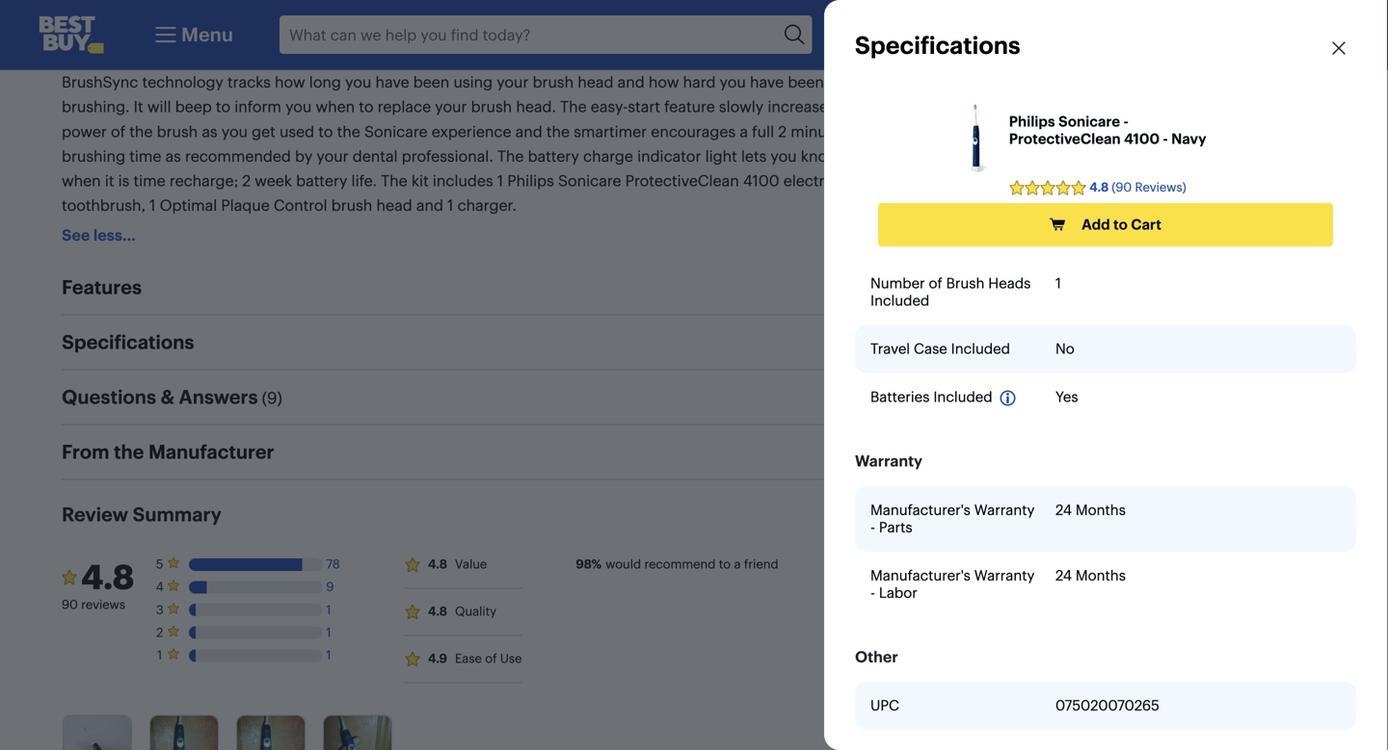Task type: vqa. For each thing, say whether or not it's contained in the screenshot.
Gift Ideas
no



Task type: locate. For each thing, give the bounding box(es) containing it.
4.8 left value
[[428, 557, 447, 573]]

9
[[1124, 173, 1132, 189], [267, 389, 277, 409], [326, 580, 334, 595]]

item
[[1268, 318, 1290, 332]]

0 horizontal spatial fri,
[[951, 503, 970, 518]]

warranty
[[855, 452, 922, 471], [974, 502, 1035, 519], [974, 567, 1035, 585]]

1 horizontal spatial pickup
[[1025, 549, 1066, 564]]

bestbuy.com image
[[39, 15, 104, 54]]

1 horizontal spatial on
[[1068, 549, 1084, 564]]

9 for 9
[[326, 580, 334, 595]]

0 vertical spatial 24
[[1055, 502, 1072, 519]]

18
[[1128, 502, 1141, 518]]

0 horizontal spatial reviews)
[[1064, 173, 1115, 189]]

for
[[1005, 549, 1022, 564]]

0 horizontal spatial see
[[62, 226, 90, 245]]

4.8
[[1018, 173, 1037, 189], [1089, 180, 1109, 195], [81, 557, 134, 599], [428, 557, 447, 573], [428, 604, 447, 620]]

4.8 quality
[[428, 604, 496, 620]]

philips sonicare - protectiveclean 4100 - navy : hx6811/01 sku : 6553112
[[938, 80, 1254, 158]]

31
[[1051, 269, 1062, 283]]

10
[[1020, 269, 1031, 283]]

pickup up locations
[[1025, 549, 1066, 564]]

use
[[500, 652, 522, 667]]

1 vertical spatial 24 months
[[1055, 567, 1126, 585]]

1 for 3
[[326, 603, 331, 618]]

24 months
[[1055, 502, 1126, 519], [1055, 567, 1126, 585]]

98 % would recommend to a friend
[[576, 557, 778, 573]]

0 horizontal spatial to
[[719, 557, 731, 573]]

navy
[[1198, 107, 1254, 136], [1171, 130, 1206, 148]]

$29.99
[[938, 207, 1032, 243]]

4100
[[1122, 107, 1179, 136], [1124, 130, 1160, 148]]

warranty for manufacturer's warranty - parts
[[974, 502, 1035, 519]]

1 vertical spatial to
[[719, 557, 731, 573]]

to left a
[[719, 557, 731, 573]]

this
[[1248, 318, 1265, 332]]

manufacturer's inside manufacturer's warranty - parts
[[870, 502, 970, 519]]

: left hx6811/01
[[969, 144, 972, 158]]

see
[[62, 226, 90, 245], [938, 569, 960, 584]]

1 vertical spatial on
[[1068, 549, 1084, 564]]

fri, down mon,
[[1087, 549, 1106, 564]]

1 horizontal spatial 9
[[326, 580, 334, 595]]

ready
[[951, 488, 987, 503]]

1 vertical spatial 9
[[267, 389, 277, 409]]

1 horizontal spatial of
[[929, 275, 942, 293]]

24 down mon,
[[1055, 567, 1072, 585]]

of left brush
[[929, 275, 942, 293]]

reviews) up add to cart
[[1135, 180, 1186, 195]]

included left batteries included info image
[[933, 389, 992, 406]]

1 vertical spatial see
[[938, 569, 960, 584]]

1 caret-right icon image from the top
[[842, 331, 865, 354]]

jan 13.
[[1047, 331, 1080, 345]]

you
[[1173, 318, 1191, 332]]

1 horizontal spatial 15
[[1135, 549, 1148, 564]]

of
[[929, 275, 942, 293], [485, 652, 497, 667]]

24 months for manufacturer's warranty - labor
[[1055, 567, 1126, 585]]

- for manufacturer's warranty - labor
[[870, 584, 875, 602]]

4.8 (90 reviews)
[[1018, 173, 1115, 189], [1089, 180, 1186, 195]]

2 24 from the top
[[1055, 567, 1072, 585]]

fri, inside ready on fri, dec 15
[[951, 503, 970, 518]]

months for manufacturer's warranty - parts
[[1076, 502, 1126, 519]]

included down when
[[951, 340, 1010, 358]]

parts
[[879, 519, 912, 537]]

4100 inside philips sonicare - protectiveclean 4100 - navy
[[1124, 130, 1160, 148]]

4.8 right 90
[[81, 557, 134, 599]]

fri,
[[951, 503, 970, 518], [1087, 549, 1106, 564]]

protectiveclean for philips sonicare - protectiveclean 4100 - navy
[[1009, 130, 1121, 148]]

1 for 2
[[326, 625, 331, 641]]

warranty inside 'manufacturer's warranty - labor'
[[974, 567, 1035, 585]]

fri, up order
[[951, 503, 970, 518]]

manufacturer's down order
[[870, 567, 970, 585]]

to right add
[[1113, 216, 1128, 234]]

9 left answered
[[1124, 173, 1132, 189]]

manufacturer's inside 'manufacturer's warranty - labor'
[[870, 567, 970, 585]]

availability
[[938, 378, 1004, 394]]

sonicare up philips sonicare - protectiveclean 4100 - navy
[[1017, 80, 1116, 108]]

questions right answered
[[1197, 173, 1256, 189]]

warranty up for
[[974, 502, 1035, 519]]

1 vertical spatial now
[[976, 549, 1002, 564]]

no
[[1055, 340, 1075, 358]]

on up locations
[[1068, 549, 1084, 564]]

manufacturer's up order
[[870, 502, 970, 519]]

1 vertical spatial 15
[[1135, 549, 1148, 564]]

philips up sku
[[1009, 113, 1055, 131]]

from the manufacturer button
[[62, 426, 876, 480]]

sonicare inside philips sonicare - protectiveclean 4100 - navy : hx6811/01 sku : 6553112
[[1017, 80, 1116, 108]]

0 horizontal spatial of
[[485, 652, 497, 667]]

1 horizontal spatial to
[[1113, 216, 1128, 234]]

1 vertical spatial specifications
[[62, 331, 194, 354]]

0 vertical spatial included
[[870, 292, 929, 310]]

9 inside questions & answers ( 9 )
[[267, 389, 277, 409]]

deal ends in 10 :
[[954, 269, 1035, 283]]

protectiveclean inside philips sonicare - protectiveclean 4100 - navy : hx6811/01 sku : 6553112
[[938, 107, 1117, 136]]

0 horizontal spatial pickup
[[980, 569, 1019, 584]]

sonicare inside philips sonicare - protectiveclean 4100 - navy
[[1058, 113, 1120, 131]]

0 vertical spatial 9
[[1124, 173, 1132, 189]]

9 right answers
[[267, 389, 277, 409]]

philips inside philips sonicare - protectiveclean 4100 - navy
[[1009, 113, 1055, 131]]

dec up order
[[973, 503, 997, 518]]

navy inside philips sonicare - protectiveclean 4100 - navy : hx6811/01 sku : 6553112
[[1198, 107, 1254, 136]]

1 manufacturer's from the top
[[870, 502, 970, 519]]

to
[[1113, 216, 1128, 234], [719, 557, 731, 573]]

0 horizontal spatial now
[[976, 549, 1002, 564]]

caret-right icon image
[[842, 331, 865, 354], [842, 441, 865, 464]]

from the manufacturer
[[62, 441, 274, 464]]

until
[[1023, 331, 1044, 345]]

2 caret-right icon image from the top
[[842, 441, 865, 464]]

2 months from the top
[[1076, 567, 1126, 585]]

add to cart button
[[878, 203, 1333, 247]]

- for philips sonicare - protectiveclean 4100 - navy : hx6811/01 sku : 6553112
[[1121, 80, 1130, 108]]

review
[[62, 503, 128, 527]]

1 vertical spatial 24
[[1055, 567, 1072, 585]]

1 vertical spatial philips
[[1009, 113, 1055, 131]]

0 horizontal spatial 15
[[999, 503, 1012, 518]]

9 for 9 answered questions
[[1124, 173, 1132, 189]]

ease
[[455, 652, 482, 667]]

- inside manufacturer's warranty - parts
[[870, 519, 875, 537]]

quality
[[455, 604, 496, 620]]

90
[[62, 598, 78, 613]]

24 for manufacturer's warranty - labor
[[1055, 567, 1072, 585]]

brush
[[946, 275, 985, 293]]

warranty down batteries
[[855, 452, 922, 471]]

pickup down for
[[980, 569, 1019, 584]]

philips up hx6811/01
[[938, 80, 1012, 108]]

see left less...
[[62, 226, 90, 245]]

1 24 from the top
[[1055, 502, 1072, 519]]

see less...
[[62, 226, 136, 245]]

0 vertical spatial now
[[1067, 318, 1088, 332]]

caret-right icon image inside "from the manufacturer" button
[[842, 441, 865, 464]]

24 left it
[[1055, 502, 1072, 519]]

1 horizontal spatial questions
[[1197, 173, 1256, 189]]

4.8 (90 reviews) up add to cart
[[1089, 180, 1186, 195]]

1 vertical spatial caret-right icon image
[[842, 441, 865, 464]]

manufacturer's for parts
[[870, 502, 970, 519]]

other
[[855, 648, 898, 667]]

0 vertical spatial manufacturer's
[[870, 502, 970, 519]]

features
[[62, 276, 142, 299]]

15
[[999, 503, 1012, 518], [1135, 549, 1148, 564]]

protectiveclean inside philips sonicare - protectiveclean 4100 - navy
[[1009, 130, 1121, 148]]

value
[[455, 557, 487, 573]]

compton
[[1165, 549, 1222, 564]]

0 vertical spatial to
[[1113, 216, 1128, 234]]

0 vertical spatial 24 months
[[1055, 502, 1126, 519]]

on inside order now for pickup on fri, dec 15 at compton see all pickup locations
[[1068, 549, 1084, 564]]

months
[[1076, 502, 1126, 519], [1076, 567, 1126, 585]]

1 24 months from the top
[[1055, 502, 1126, 519]]

: right in
[[1031, 269, 1035, 283]]

1 horizontal spatial cart
[[1309, 23, 1349, 46]]

0 horizontal spatial 9
[[267, 389, 277, 409]]

90 reviews
[[62, 598, 125, 613]]

1 vertical spatial fri,
[[1087, 549, 1106, 564]]

now left for
[[976, 549, 1002, 564]]

0 horizontal spatial questions
[[62, 386, 156, 409]]

: left 6553112
[[1056, 144, 1059, 158]]

warranty inside manufacturer's warranty - parts
[[974, 502, 1035, 519]]

1 horizontal spatial specifications
[[855, 30, 1021, 60]]

1 vertical spatial warranty
[[974, 502, 1035, 519]]

2 horizontal spatial :
[[1056, 144, 1059, 158]]

15 right "ready"
[[999, 503, 1012, 518]]

4.8 value
[[428, 557, 487, 573]]

sonicare
[[1017, 80, 1116, 108], [1058, 113, 1120, 131]]

cart inside "link"
[[1309, 23, 1349, 46]]

0 horizontal spatial specifications
[[62, 331, 194, 354]]

0 vertical spatial on
[[990, 488, 1005, 503]]

0 vertical spatial see
[[62, 226, 90, 245]]

2 24 months from the top
[[1055, 567, 1126, 585]]

1 vertical spatial manufacturer's
[[870, 567, 970, 585]]

(90 down sku
[[1040, 173, 1060, 189]]

navy for philips sonicare - protectiveclean 4100 - navy
[[1171, 130, 1206, 148]]

1
[[1055, 275, 1061, 293], [326, 603, 331, 618], [326, 625, 331, 641], [157, 648, 162, 664], [326, 648, 331, 664]]

0 vertical spatial 15
[[999, 503, 1012, 518]]

dec inside ready on fri, dec 15
[[973, 503, 997, 518]]

98
[[576, 557, 591, 573]]

now up no
[[1067, 318, 1088, 332]]

see left all
[[938, 569, 960, 584]]

2 vertical spatial warranty
[[974, 567, 1035, 585]]

1 vertical spatial pickup
[[980, 569, 1019, 584]]

more
[[1115, 331, 1141, 345]]

navy inside philips sonicare - protectiveclean 4100 - navy
[[1171, 130, 1206, 148]]

0 horizontal spatial :
[[969, 144, 972, 158]]

24
[[1055, 502, 1072, 519], [1055, 567, 1072, 585]]

questions up the
[[62, 386, 156, 409]]

0 vertical spatial sonicare
[[1017, 80, 1116, 108]]

on right "ready"
[[990, 488, 1005, 503]]

1 horizontal spatial see
[[938, 569, 960, 584]]

1 horizontal spatial (90
[[1112, 180, 1132, 195]]

manufacturer
[[148, 441, 274, 464]]

sonicare up 6553112
[[1058, 113, 1120, 131]]

0 vertical spatial warranty
[[855, 452, 922, 471]]

2 horizontal spatial 9
[[1124, 173, 1132, 189]]

2 vertical spatial 9
[[326, 580, 334, 595]]

4100 inside philips sonicare - protectiveclean 4100 - navy : hx6811/01 sku : 6553112
[[1122, 107, 1179, 136]]

warranty down for
[[974, 567, 1035, 585]]

0 vertical spatial philips
[[938, 80, 1012, 108]]

0 horizontal spatial on
[[990, 488, 1005, 503]]

specifications button
[[62, 316, 876, 370]]

1 horizontal spatial fri,
[[1087, 549, 1106, 564]]

of left use
[[485, 652, 497, 667]]

ready on fri, dec 15
[[951, 488, 1012, 518]]

0 vertical spatial cart
[[1309, 23, 1349, 46]]

included up travel
[[870, 292, 929, 310]]

on inside ready on fri, dec 15
[[990, 488, 1005, 503]]

:
[[969, 144, 972, 158], [1056, 144, 1059, 158], [1031, 269, 1035, 283]]

- inside 'manufacturer's warranty - labor'
[[870, 584, 875, 602]]

(90
[[1040, 173, 1060, 189], [1112, 180, 1132, 195]]

caret-right icon image for from the manufacturer
[[842, 441, 865, 464]]

%
[[591, 557, 602, 573]]

dec left 18
[[1101, 502, 1125, 518]]

would
[[605, 557, 641, 573]]

ends
[[980, 269, 1005, 283]]

philips for philips sonicare - protectiveclean 4100 - navy : hx6811/01 sku : 6553112
[[938, 80, 1012, 108]]

1 vertical spatial sonicare
[[1058, 113, 1120, 131]]

0 vertical spatial months
[[1076, 502, 1126, 519]]

philips sonicare - protectiveclean 4100 - navy
[[1009, 113, 1206, 148]]

15 left at at the right of page
[[1135, 549, 1148, 564]]

warranty for manufacturer's warranty - labor
[[974, 567, 1035, 585]]

2 manufacturer's from the top
[[870, 567, 970, 585]]

0 vertical spatial fri,
[[951, 503, 970, 518]]

through
[[1090, 318, 1130, 332]]

manufacturer's for labor
[[870, 567, 970, 585]]

(90 up add to cart
[[1112, 180, 1132, 195]]

dec left at at the right of page
[[1108, 549, 1132, 564]]

1 vertical spatial months
[[1076, 567, 1126, 585]]

1 horizontal spatial now
[[1067, 318, 1088, 332]]

0 vertical spatial of
[[929, 275, 942, 293]]

5
[[156, 557, 163, 573]]

1 months from the top
[[1076, 502, 1126, 519]]

reviews) down 6553112
[[1064, 173, 1115, 189]]

protectiveclean
[[938, 107, 1117, 136], [1009, 130, 1121, 148]]

0 horizontal spatial cart
[[1131, 216, 1161, 234]]

fri, inside order now for pickup on fri, dec 15 at compton see all pickup locations
[[1087, 549, 1106, 564]]

return
[[1215, 318, 1245, 332]]

philips sonicare - protectiveclean 4100 - navy image
[[971, 104, 990, 173]]

manufacturer's
[[870, 502, 970, 519], [870, 567, 970, 585]]

save $20
[[945, 245, 1007, 262]]

2 vertical spatial included
[[933, 389, 992, 406]]

Type to search. Navigate forward to hear suggestions text field
[[280, 15, 778, 54]]

philips inside philips sonicare - protectiveclean 4100 - navy : hx6811/01 sku : 6553112
[[938, 80, 1012, 108]]

0 vertical spatial caret-right icon image
[[842, 331, 865, 354]]

caret-right icon image inside specifications button
[[842, 331, 865, 354]]

9 down 78
[[326, 580, 334, 595]]

recommend
[[644, 557, 716, 573]]

1 vertical spatial cart
[[1131, 216, 1161, 234]]

24 for manufacturer's warranty - parts
[[1055, 502, 1072, 519]]

cart link
[[1275, 20, 1349, 49]]



Task type: describe. For each thing, give the bounding box(es) containing it.
reviews
[[81, 598, 125, 613]]

get it by mon, dec 18
[[1068, 487, 1141, 518]]

78
[[326, 557, 340, 573]]

manufacturer's warranty - parts
[[870, 502, 1035, 537]]

questions & answers ( 9 )
[[62, 386, 282, 409]]

get
[[1068, 487, 1089, 503]]

0 vertical spatial specifications
[[855, 30, 1021, 60]]

075020070265
[[1055, 697, 1159, 715]]

9 answered questions link
[[1124, 173, 1256, 189]]

included inside number of brush heads included
[[870, 292, 929, 310]]

review summary
[[62, 503, 222, 527]]

sonicare for philips sonicare - protectiveclean 4100 - navy : hx6811/01 sku : 6553112
[[1017, 80, 1116, 108]]

- for manufacturer's warranty - parts
[[870, 519, 875, 537]]

1 vertical spatial included
[[951, 340, 1010, 358]]

when purchased now through dec 30, you can return this item anytime until jan 13.
[[981, 318, 1290, 345]]

$20
[[981, 245, 1007, 262]]

locations
[[1022, 569, 1076, 584]]

4100 for philips sonicare - protectiveclean 4100 - navy
[[1124, 130, 1160, 148]]

sku
[[1035, 144, 1056, 158]]

(
[[262, 389, 267, 409]]

0 horizontal spatial (90
[[1040, 173, 1060, 189]]

heads
[[988, 275, 1031, 293]]

at
[[1151, 549, 1162, 564]]

dec 30,
[[1133, 318, 1171, 332]]

the
[[114, 441, 144, 464]]

15 inside order now for pickup on fri, dec 15 at compton see all pickup locations
[[1135, 549, 1148, 564]]

cart inside button
[[1131, 216, 1161, 234]]

purchased
[[1012, 318, 1064, 332]]

4.8 (90 reviews) down 6553112
[[1018, 173, 1115, 189]]

24 months for manufacturer's warranty - parts
[[1055, 502, 1126, 519]]

learn
[[1085, 331, 1112, 345]]

1 horizontal spatial :
[[1031, 269, 1035, 283]]

case
[[914, 340, 947, 358]]

of inside number of brush heads included
[[929, 275, 942, 293]]

sonicare for philips sonicare - protectiveclean 4100 - navy
[[1058, 113, 1120, 131]]

1 vertical spatial of
[[485, 652, 497, 667]]

travel
[[870, 340, 910, 358]]

order
[[938, 549, 974, 564]]

4100 for philips sonicare - protectiveclean 4100 - navy : hx6811/01 sku : 6553112
[[1122, 107, 1179, 136]]

save
[[945, 245, 978, 262]]

add to cart
[[1082, 216, 1161, 234]]

&
[[161, 386, 174, 409]]

4.8 down sku
[[1018, 173, 1037, 189]]

9 answered questions
[[1124, 173, 1256, 189]]

deal
[[954, 269, 977, 283]]

number
[[870, 275, 925, 293]]

batteries included
[[870, 389, 992, 406]]

to inside button
[[1113, 216, 1128, 234]]

6553112
[[1061, 144, 1101, 158]]

dec inside get it by mon, dec 18
[[1101, 502, 1125, 518]]

2
[[156, 625, 163, 641]]

hx6811/01
[[975, 144, 1026, 158]]

add
[[1082, 216, 1110, 234]]

$49.99
[[1049, 245, 1095, 262]]

now inside when purchased now through dec 30, you can return this item anytime until jan 13.
[[1067, 318, 1088, 332]]

months for manufacturer's warranty - labor
[[1076, 567, 1126, 585]]

protectiveclean for philips sonicare - protectiveclean 4100 - navy : hx6811/01 sku : 6553112
[[938, 107, 1117, 136]]

4.8 up add
[[1089, 180, 1109, 195]]

in
[[1007, 269, 1017, 283]]

15 inside ready on fri, dec 15
[[999, 503, 1012, 518]]

1 vertical spatial questions
[[62, 386, 156, 409]]

main element
[[150, 15, 233, 54]]

when
[[981, 318, 1009, 332]]

caret-right icon image for specifications
[[842, 331, 865, 354]]

see inside button
[[62, 226, 90, 245]]

dec inside order now for pickup on fri, dec 15 at compton see all pickup locations
[[1108, 549, 1132, 564]]

can
[[1194, 318, 1212, 332]]

from
[[62, 441, 109, 464]]

friend
[[744, 557, 778, 573]]

all
[[963, 569, 976, 584]]

was $49.99
[[1017, 245, 1095, 262]]

)
[[277, 389, 282, 409]]

close image
[[1329, 39, 1348, 58]]

navy for philips sonicare - protectiveclean 4100 - navy : hx6811/01 sku : 6553112
[[1198, 107, 1254, 136]]

learn more ˃
[[1085, 331, 1150, 345]]

˃
[[1144, 331, 1150, 345]]

see less... button
[[62, 226, 136, 245]]

0 vertical spatial questions
[[1197, 173, 1256, 189]]

4.9 ease of use
[[428, 652, 522, 667]]

now inside order now for pickup on fri, dec 15 at compton see all pickup locations
[[976, 549, 1002, 564]]

yes
[[1055, 389, 1078, 406]]

1 for 1
[[326, 648, 331, 664]]

by
[[1103, 487, 1118, 503]]

1 horizontal spatial reviews)
[[1135, 180, 1186, 195]]

mon,
[[1068, 502, 1098, 518]]

- for philips sonicare - protectiveclean 4100 - navy
[[1123, 113, 1129, 131]]

order now for pickup on fri, dec 15 at compton see all pickup locations
[[938, 549, 1222, 584]]

specifications inside specifications button
[[62, 331, 194, 354]]

4.9
[[428, 652, 447, 667]]

see inside order now for pickup on fri, dec 15 at compton see all pickup locations
[[938, 569, 960, 584]]

4
[[156, 580, 164, 595]]

batteries included info image
[[1000, 391, 1016, 406]]

travel case included
[[870, 340, 1010, 358]]

upc
[[870, 697, 899, 715]]

4.8 left quality
[[428, 604, 447, 620]]

summary
[[133, 503, 222, 527]]

anytime
[[981, 331, 1020, 345]]

0 vertical spatial pickup
[[1025, 549, 1066, 564]]

number of brush heads included
[[870, 275, 1031, 310]]

a
[[734, 557, 741, 573]]

less...
[[93, 226, 136, 245]]

philips for philips sonicare - protectiveclean 4100 - navy
[[1009, 113, 1055, 131]]

3
[[156, 603, 163, 618]]



